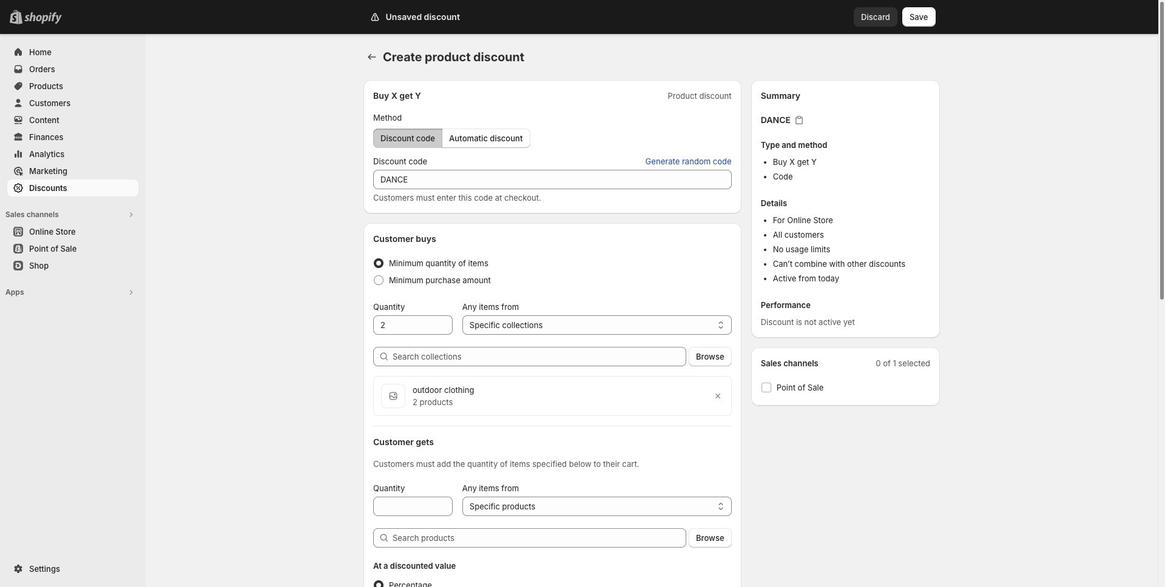Task type: vqa. For each thing, say whether or not it's contained in the screenshot.
SUNDAY "element" associated with September 2023
no



Task type: locate. For each thing, give the bounding box(es) containing it.
Search products text field
[[393, 529, 687, 548]]

Search collections text field
[[393, 347, 687, 367]]

shopify image
[[24, 12, 62, 24]]

None text field
[[373, 170, 732, 189], [373, 316, 453, 335], [373, 497, 453, 517], [373, 170, 732, 189], [373, 316, 453, 335], [373, 497, 453, 517]]



